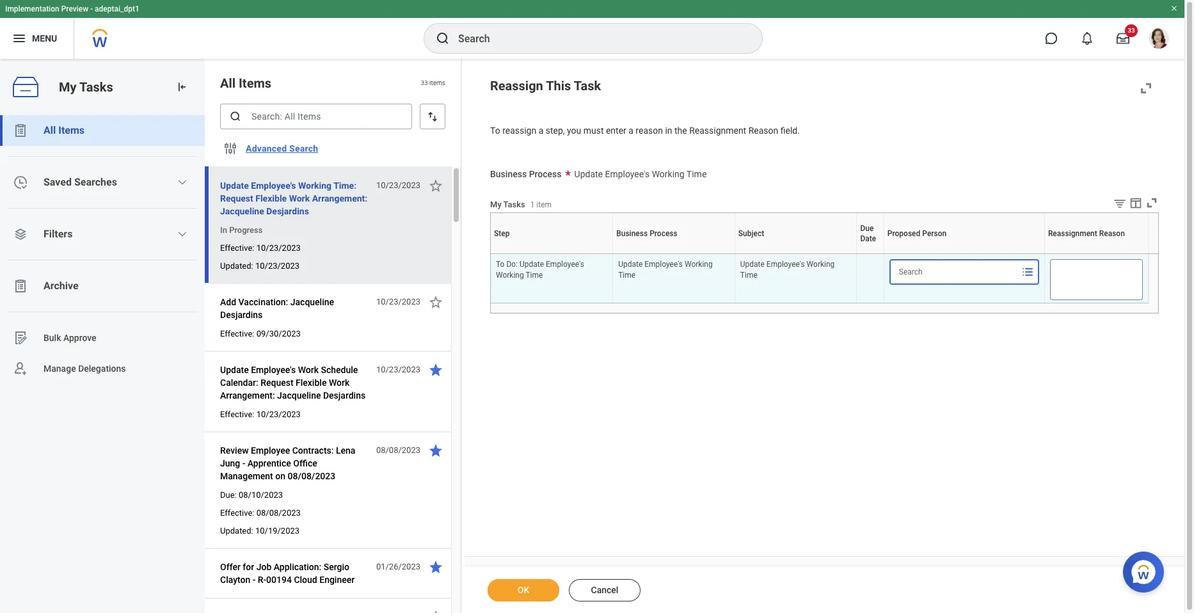 Task type: locate. For each thing, give the bounding box(es) containing it.
employee's down "advanced"
[[251, 180, 296, 191]]

0 horizontal spatial all items
[[44, 124, 84, 136]]

1 vertical spatial flexible
[[296, 378, 327, 388]]

my tasks element
[[0, 59, 205, 613]]

update inside to do: update employee's working time
[[520, 260, 544, 269]]

reason up reassignment reason button
[[1099, 229, 1125, 238]]

1 vertical spatial tasks
[[503, 199, 525, 209]]

business
[[490, 169, 527, 179], [616, 229, 648, 238], [671, 254, 674, 254]]

0 vertical spatial row element
[[491, 213, 1151, 254]]

0 horizontal spatial -
[[90, 4, 93, 13]]

0 horizontal spatial request
[[220, 193, 253, 203]]

1 horizontal spatial flexible
[[296, 378, 327, 388]]

request up in progress
[[220, 193, 253, 203]]

review employee contracts: lena jung - apprentice office management on 08/08/2023 button
[[220, 443, 369, 484]]

a left the step,
[[539, 125, 543, 136]]

menu banner
[[0, 0, 1184, 59]]

0 horizontal spatial search image
[[229, 110, 242, 123]]

request right calendar:
[[261, 378, 293, 388]]

0 horizontal spatial tasks
[[79, 79, 113, 94]]

select to filter grid data image
[[1113, 197, 1127, 210]]

all
[[220, 76, 236, 91], [44, 124, 56, 136]]

1 horizontal spatial business process
[[616, 229, 678, 238]]

field.
[[780, 125, 800, 136]]

jacqueline down the 'schedule'
[[277, 390, 321, 401]]

row element containing due date
[[491, 213, 1151, 254]]

rename image
[[13, 330, 28, 346]]

contracts:
[[292, 445, 334, 456]]

update inside update employee's work schedule calendar: request flexible work arrangement: jacqueline desjardins
[[220, 365, 249, 375]]

row element
[[491, 213, 1151, 254], [491, 255, 1148, 303]]

all right clipboard icon
[[44, 124, 56, 136]]

date down due date
[[870, 254, 871, 254]]

0 vertical spatial all
[[220, 76, 236, 91]]

employee's down business process button
[[645, 260, 683, 269]]

2 horizontal spatial business
[[671, 254, 674, 254]]

2 a from the left
[[629, 125, 633, 136]]

all right transformation import image
[[220, 76, 236, 91]]

-
[[90, 4, 93, 13], [242, 458, 245, 468]]

1 horizontal spatial my
[[490, 199, 502, 209]]

employee's inside to do: update employee's working time
[[546, 260, 584, 269]]

1 horizontal spatial search image
[[435, 31, 450, 46]]

1 horizontal spatial tasks
[[503, 199, 525, 209]]

0 horizontal spatial arrangement:
[[220, 390, 275, 401]]

a
[[539, 125, 543, 136], [629, 125, 633, 136]]

1 vertical spatial arrangement:
[[220, 390, 275, 401]]

my tasks
[[59, 79, 113, 94]]

my left 1
[[490, 199, 502, 209]]

star image
[[428, 178, 443, 193], [428, 294, 443, 310], [428, 362, 443, 378], [428, 559, 443, 575], [428, 609, 443, 613]]

my inside my tasks element
[[59, 79, 77, 94]]

effective: down in progress
[[220, 243, 254, 253]]

0 vertical spatial 33
[[1128, 27, 1135, 34]]

proposed right due date
[[887, 229, 920, 238]]

1 horizontal spatial desjardins
[[266, 206, 309, 216]]

1 horizontal spatial all
[[220, 76, 236, 91]]

advanced search button
[[241, 136, 323, 161]]

1 horizontal spatial request
[[261, 378, 293, 388]]

on
[[275, 471, 285, 481]]

inbox large image
[[1117, 32, 1129, 45]]

1 star image from the top
[[428, 178, 443, 193]]

1 horizontal spatial arrangement:
[[312, 193, 367, 203]]

0 horizontal spatial proposed
[[887, 229, 920, 238]]

0 vertical spatial jacqueline
[[220, 206, 264, 216]]

2 vertical spatial jacqueline
[[277, 390, 321, 401]]

add
[[220, 297, 236, 307]]

1 chevron down image from the top
[[177, 177, 188, 187]]

updated: for update employee's working time: request flexible work arrangement: jacqueline desjardins
[[220, 261, 253, 271]]

archive button
[[0, 271, 205, 301]]

1 horizontal spatial business
[[616, 229, 648, 238]]

1 vertical spatial search image
[[229, 110, 242, 123]]

0 horizontal spatial all
[[44, 124, 56, 136]]

due up the due date button
[[860, 224, 874, 233]]

1 vertical spatial -
[[242, 458, 245, 468]]

items
[[239, 76, 271, 91], [58, 124, 84, 136]]

2 updated: from the top
[[220, 526, 253, 536]]

0 vertical spatial request
[[220, 193, 253, 203]]

cancel button
[[569, 579, 641, 602]]

0 vertical spatial to
[[490, 125, 500, 136]]

1 vertical spatial reason
[[1099, 229, 1125, 238]]

1 vertical spatial effective: 10/23/2023
[[220, 410, 301, 419]]

flexible down the 'schedule'
[[296, 378, 327, 388]]

1 vertical spatial chevron down image
[[177, 229, 188, 239]]

employee's down step button
[[546, 260, 584, 269]]

search image inside menu banner
[[435, 31, 450, 46]]

manage delegations link
[[0, 353, 205, 384]]

time:
[[333, 180, 357, 191]]

1 horizontal spatial step
[[551, 254, 552, 254]]

update employee's working time element
[[574, 166, 707, 179], [618, 258, 713, 279], [740, 258, 835, 279]]

arrangement: down time: on the top of the page
[[312, 193, 367, 203]]

update employee's working time
[[574, 169, 707, 179], [618, 260, 713, 279], [740, 260, 835, 279]]

request
[[220, 193, 253, 203], [261, 378, 293, 388]]

08/08/2023 up 10/19/2023
[[256, 508, 301, 518]]

search image
[[435, 31, 450, 46], [229, 110, 242, 123]]

0 vertical spatial -
[[90, 4, 93, 13]]

update employee's working time: request flexible work arrangement: jacqueline desjardins button
[[220, 178, 369, 219]]

0 vertical spatial desjardins
[[266, 206, 309, 216]]

0 vertical spatial step
[[494, 229, 510, 238]]

0 vertical spatial effective: 10/23/2023
[[220, 243, 301, 253]]

reassignment reason
[[1048, 229, 1125, 238]]

1 vertical spatial subject
[[794, 254, 797, 254]]

tasks left 1
[[503, 199, 525, 209]]

jacqueline up 09/30/2023 at the left bottom of the page
[[290, 297, 334, 307]]

add vaccination: jacqueline desjardins
[[220, 297, 334, 320]]

33 left profile logan mcneil icon
[[1128, 27, 1135, 34]]

fullscreen image
[[1138, 81, 1154, 96]]

work left the 'schedule'
[[298, 365, 319, 375]]

click to view/edit grid preferences image
[[1129, 196, 1143, 210]]

2 vertical spatial process
[[674, 254, 676, 254]]

my
[[59, 79, 77, 94], [490, 199, 502, 209]]

- up management
[[242, 458, 245, 468]]

advanced
[[246, 143, 287, 154]]

request inside update employee's working time: request flexible work arrangement: jacqueline desjardins
[[220, 193, 253, 203]]

schedule
[[321, 365, 358, 375]]

2 vertical spatial 08/08/2023
[[256, 508, 301, 518]]

my for my tasks
[[59, 79, 77, 94]]

toolbar
[[1103, 196, 1159, 213]]

working for "update employee's working time" "element" under to reassign a step, you must enter a reason in the reassignment reason field.
[[652, 169, 684, 179]]

management
[[220, 471, 273, 481]]

all inside item list element
[[220, 76, 236, 91]]

business process up business process button
[[616, 229, 678, 238]]

0 vertical spatial items
[[239, 76, 271, 91]]

menu button
[[0, 18, 74, 59]]

arrangement: inside update employee's work schedule calendar: request flexible work arrangement: jacqueline desjardins
[[220, 390, 275, 401]]

1 vertical spatial desjardins
[[220, 310, 263, 320]]

fullscreen image
[[1145, 196, 1159, 210]]

33 left the items
[[421, 80, 428, 87]]

effective: 10/23/2023 up updated: 10/23/2023
[[220, 243, 301, 253]]

0 vertical spatial arrangement:
[[312, 193, 367, 203]]

to left do:
[[496, 260, 505, 269]]

step up do:
[[494, 229, 510, 238]]

08/08/2023 down office
[[288, 471, 335, 481]]

filters
[[44, 228, 73, 240]]

‎-
[[253, 575, 256, 585]]

1 vertical spatial all items
[[44, 124, 84, 136]]

date up the due date button
[[860, 234, 876, 243]]

effective: 10/23/2023 up employee
[[220, 410, 301, 419]]

0 vertical spatial search image
[[435, 31, 450, 46]]

1 vertical spatial updated:
[[220, 526, 253, 536]]

all items
[[220, 76, 271, 91], [44, 124, 84, 136]]

updated: down in progress
[[220, 261, 253, 271]]

due inside due date
[[860, 224, 874, 233]]

1 row element from the top
[[491, 213, 1151, 254]]

2 star image from the top
[[428, 294, 443, 310]]

1 vertical spatial business process
[[616, 229, 678, 238]]

1 vertical spatial date
[[870, 254, 871, 254]]

desjardins down the 'schedule'
[[323, 390, 366, 401]]

flexible
[[255, 193, 287, 203], [296, 378, 327, 388]]

0 vertical spatial date
[[860, 234, 876, 243]]

bulk
[[44, 333, 61, 343]]

review employee contracts: lena jung - apprentice office management on 08/08/2023
[[220, 445, 355, 481]]

calendar:
[[220, 378, 258, 388]]

reassignment up reassignment reason button
[[1048, 229, 1097, 238]]

1 updated: from the top
[[220, 261, 253, 271]]

proposed
[[887, 229, 920, 238], [961, 254, 964, 254]]

1 vertical spatial to
[[496, 260, 505, 269]]

job
[[256, 562, 272, 572]]

effective: down add
[[220, 329, 254, 339]]

for
[[243, 562, 254, 572]]

5 star image from the top
[[428, 609, 443, 613]]

0 vertical spatial business process
[[490, 169, 562, 179]]

desjardins down add
[[220, 310, 263, 320]]

0 vertical spatial flexible
[[255, 193, 287, 203]]

search image up the items
[[435, 31, 450, 46]]

08/08/2023 left star icon
[[376, 445, 420, 455]]

desjardins inside the add vaccination: jacqueline desjardins
[[220, 310, 263, 320]]

0 horizontal spatial items
[[58, 124, 84, 136]]

0 horizontal spatial step
[[494, 229, 510, 238]]

1 vertical spatial step
[[551, 254, 552, 254]]

update inside update employee's working time: request flexible work arrangement: jacqueline desjardins
[[220, 180, 249, 191]]

1 vertical spatial items
[[58, 124, 84, 136]]

1 a from the left
[[539, 125, 543, 136]]

add vaccination: jacqueline desjardins button
[[220, 294, 369, 323]]

- right the preview
[[90, 4, 93, 13]]

1 vertical spatial 08/08/2023
[[288, 471, 335, 481]]

33 inside button
[[1128, 27, 1135, 34]]

2 chevron down image from the top
[[177, 229, 188, 239]]

0 vertical spatial my
[[59, 79, 77, 94]]

4 star image from the top
[[428, 559, 443, 575]]

1
[[530, 200, 535, 209]]

tasks up all items button
[[79, 79, 113, 94]]

update employee's working time element down subject button
[[740, 258, 835, 279]]

1 vertical spatial jacqueline
[[290, 297, 334, 307]]

33
[[1128, 27, 1135, 34], [421, 80, 428, 87]]

search image up configure icon
[[229, 110, 242, 123]]

0 vertical spatial business
[[490, 169, 527, 179]]

implementation
[[5, 4, 59, 13]]

must
[[583, 125, 604, 136]]

chevron down image
[[177, 177, 188, 187], [177, 229, 188, 239]]

application:
[[274, 562, 321, 572]]

0 horizontal spatial my
[[59, 79, 77, 94]]

1 horizontal spatial all items
[[220, 76, 271, 91]]

adeptai_dpt1
[[95, 4, 139, 13]]

approve
[[63, 333, 96, 343]]

33 for 33
[[1128, 27, 1135, 34]]

tasks
[[79, 79, 113, 94], [503, 199, 525, 209]]

1 horizontal spatial person
[[964, 254, 966, 254]]

subject button
[[794, 254, 797, 254]]

work
[[289, 193, 310, 203], [298, 365, 319, 375], [329, 378, 350, 388]]

0 vertical spatial reason
[[748, 125, 778, 136]]

work down "search"
[[289, 193, 310, 203]]

update employee's working time element down to reassign a step, you must enter a reason in the reassignment reason field.
[[574, 166, 707, 179]]

0 vertical spatial reassignment
[[689, 125, 746, 136]]

1 vertical spatial my
[[490, 199, 502, 209]]

step up to do: update employee's working time element
[[551, 254, 552, 254]]

due: 08/10/2023
[[220, 490, 283, 500]]

0 horizontal spatial business
[[490, 169, 527, 179]]

0 vertical spatial due
[[860, 224, 874, 233]]

to left 'reassign'
[[490, 125, 500, 136]]

0 horizontal spatial 33
[[421, 80, 428, 87]]

0 horizontal spatial flexible
[[255, 193, 287, 203]]

chevron down image inside filters dropdown button
[[177, 229, 188, 239]]

reassign
[[490, 78, 543, 93]]

update employee's working time down business process button
[[618, 260, 713, 279]]

desjardins
[[266, 206, 309, 216], [220, 310, 263, 320], [323, 390, 366, 401]]

due down due date
[[869, 254, 870, 254]]

arrangement: down calendar:
[[220, 390, 275, 401]]

0 vertical spatial all items
[[220, 76, 271, 91]]

working
[[652, 169, 684, 179], [298, 180, 332, 191], [685, 260, 713, 269], [807, 260, 835, 269], [496, 270, 524, 279]]

- inside review employee contracts: lena jung - apprentice office management on 08/08/2023
[[242, 458, 245, 468]]

employee's
[[605, 169, 650, 179], [251, 180, 296, 191], [546, 260, 584, 269], [645, 260, 683, 269], [767, 260, 805, 269], [251, 365, 296, 375]]

reassignment down reassignment reason
[[1093, 254, 1097, 254]]

the
[[674, 125, 687, 136]]

user plus image
[[13, 361, 28, 376]]

2 row element from the top
[[491, 255, 1148, 303]]

items
[[429, 80, 445, 87]]

reassignment right the
[[689, 125, 746, 136]]

0 horizontal spatial desjardins
[[220, 310, 263, 320]]

proposed up proposed person field
[[961, 254, 964, 254]]

list
[[0, 115, 205, 384]]

employee's up calendar:
[[251, 365, 296, 375]]

to inside to do: update employee's working time
[[496, 260, 505, 269]]

0 horizontal spatial person
[[922, 229, 947, 238]]

all items inside button
[[44, 124, 84, 136]]

2 vertical spatial desjardins
[[323, 390, 366, 401]]

work inside update employee's working time: request flexible work arrangement: jacqueline desjardins
[[289, 193, 310, 203]]

item list element
[[205, 59, 462, 613]]

reassign this task
[[490, 78, 601, 93]]

step,
[[546, 125, 565, 136]]

row element containing to do: update employee's working time
[[491, 255, 1148, 303]]

arrangement: inside update employee's working time: request flexible work arrangement: jacqueline desjardins
[[312, 193, 367, 203]]

Proposed Person field
[[891, 261, 1016, 284]]

engineer
[[319, 575, 355, 585]]

1 vertical spatial reassignment
[[1048, 229, 1097, 238]]

jacqueline up in progress
[[220, 206, 264, 216]]

arrangement:
[[312, 193, 367, 203], [220, 390, 275, 401]]

0 horizontal spatial a
[[539, 125, 543, 136]]

step business process subject due date proposed person reassignment reason
[[551, 254, 1099, 254]]

effective: down due:
[[220, 508, 254, 518]]

updated: down effective: 08/08/2023 at the left bottom of the page
[[220, 526, 253, 536]]

1 vertical spatial 33
[[421, 80, 428, 87]]

to
[[490, 125, 500, 136], [496, 260, 505, 269]]

effective: 10/23/2023
[[220, 243, 301, 253], [220, 410, 301, 419]]

0 vertical spatial person
[[922, 229, 947, 238]]

0 vertical spatial work
[[289, 193, 310, 203]]

my up all items button
[[59, 79, 77, 94]]

this
[[546, 78, 571, 93]]

effective: 09/30/2023
[[220, 329, 301, 339]]

reason
[[748, 125, 778, 136], [1099, 229, 1125, 238], [1097, 254, 1099, 254]]

due date
[[860, 224, 876, 243]]

1 horizontal spatial 33
[[1128, 27, 1135, 34]]

reason down reassignment reason
[[1097, 254, 1099, 254]]

reassignment
[[689, 125, 746, 136], [1048, 229, 1097, 238], [1093, 254, 1097, 254]]

tasks inside my tasks element
[[79, 79, 113, 94]]

1 vertical spatial person
[[964, 254, 966, 254]]

Search: All Items text field
[[220, 104, 412, 129]]

a right enter
[[629, 125, 633, 136]]

you
[[567, 125, 581, 136]]

update employee's working time down subject button
[[740, 260, 835, 279]]

flexible up the progress
[[255, 193, 287, 203]]

time inside to do: update employee's working time
[[526, 270, 543, 279]]

configure image
[[223, 141, 238, 156]]

jacqueline inside update employee's work schedule calendar: request flexible work arrangement: jacqueline desjardins
[[277, 390, 321, 401]]

0 vertical spatial updated:
[[220, 261, 253, 271]]

None text field
[[1050, 259, 1143, 300]]

33 inside item list element
[[421, 80, 428, 87]]

1 vertical spatial all
[[44, 124, 56, 136]]

desjardins up updated: 10/23/2023
[[266, 206, 309, 216]]

3 star image from the top
[[428, 362, 443, 378]]

business process up my tasks 1 item
[[490, 169, 562, 179]]

1 vertical spatial proposed
[[961, 254, 964, 254]]

10/23/2023
[[376, 180, 420, 190], [256, 243, 301, 253], [255, 261, 300, 271], [376, 297, 420, 307], [376, 365, 420, 374], [256, 410, 301, 419]]

effective: down calendar:
[[220, 410, 254, 419]]

work down the 'schedule'
[[329, 378, 350, 388]]

reason left field.
[[748, 125, 778, 136]]

bulk approve link
[[0, 323, 205, 353]]

1 vertical spatial request
[[261, 378, 293, 388]]

0 horizontal spatial subject
[[738, 229, 764, 238]]

working for "update employee's working time" "element" under subject button
[[807, 260, 835, 269]]

0 horizontal spatial business process
[[490, 169, 562, 179]]

notifications large image
[[1081, 32, 1094, 45]]



Task type: vqa. For each thing, say whether or not it's contained in the screenshot.
"dialog"
no



Task type: describe. For each thing, give the bounding box(es) containing it.
step button
[[551, 254, 553, 254]]

close environment banner image
[[1170, 4, 1178, 12]]

1 effective: from the top
[[220, 243, 254, 253]]

sergio
[[324, 562, 349, 572]]

effective: 08/08/2023
[[220, 508, 301, 518]]

items inside button
[[58, 124, 84, 136]]

cloud
[[294, 575, 317, 585]]

archive
[[44, 280, 78, 292]]

justify image
[[12, 31, 27, 46]]

prompts image
[[1020, 265, 1035, 280]]

08/08/2023 inside review employee contracts: lena jung - apprentice office management on 08/08/2023
[[288, 471, 335, 481]]

0 vertical spatial process
[[529, 169, 562, 179]]

to do: update employee's working time element
[[496, 258, 584, 279]]

1 vertical spatial business
[[616, 229, 648, 238]]

2 vertical spatial business
[[671, 254, 674, 254]]

all items button
[[0, 115, 205, 146]]

items inside item list element
[[239, 76, 271, 91]]

employee's inside update employee's work schedule calendar: request flexible work arrangement: jacqueline desjardins
[[251, 365, 296, 375]]

Search Workday  search field
[[458, 24, 736, 52]]

my for my tasks 1 item
[[490, 199, 502, 209]]

01/26/2023
[[376, 562, 420, 571]]

chevron down image for filters
[[177, 229, 188, 239]]

update employee's working time element down business process button
[[618, 258, 713, 279]]

reassignment reason button
[[1093, 254, 1100, 254]]

do:
[[506, 260, 518, 269]]

proposed person
[[887, 229, 947, 238]]

search
[[289, 143, 318, 154]]

filters button
[[0, 219, 205, 250]]

08/10/2023
[[239, 490, 283, 500]]

chevron down image for saved searches
[[177, 177, 188, 187]]

updated: 10/23/2023
[[220, 261, 300, 271]]

working inside to do: update employee's working time
[[496, 270, 524, 279]]

manage
[[44, 363, 76, 373]]

1 vertical spatial work
[[298, 365, 319, 375]]

in
[[665, 125, 672, 136]]

10/19/2023
[[255, 526, 300, 536]]

tasks for my tasks 1 item
[[503, 199, 525, 209]]

item
[[536, 200, 552, 209]]

transformation import image
[[175, 81, 188, 93]]

flexible inside update employee's work schedule calendar: request flexible work arrangement: jacqueline desjardins
[[296, 378, 327, 388]]

1 effective: 10/23/2023 from the top
[[220, 243, 301, 253]]

4 effective: from the top
[[220, 508, 254, 518]]

1 vertical spatial due
[[869, 254, 870, 254]]

review
[[220, 445, 249, 456]]

2 vertical spatial reassignment
[[1093, 254, 1097, 254]]

enter
[[606, 125, 626, 136]]

updated: 10/19/2023
[[220, 526, 300, 536]]

update employee's working time: request flexible work arrangement: jacqueline desjardins
[[220, 180, 367, 216]]

office
[[293, 458, 317, 468]]

clock check image
[[13, 175, 28, 190]]

- inside menu banner
[[90, 4, 93, 13]]

vaccination:
[[238, 297, 288, 307]]

employee's inside update employee's working time: request flexible work arrangement: jacqueline desjardins
[[251, 180, 296, 191]]

cancel
[[591, 585, 618, 595]]

all items inside item list element
[[220, 76, 271, 91]]

perspective image
[[13, 227, 28, 242]]

lena
[[336, 445, 355, 456]]

preview
[[61, 4, 88, 13]]

desjardins inside update employee's work schedule calendar: request flexible work arrangement: jacqueline desjardins
[[323, 390, 366, 401]]

clipboard image
[[13, 123, 28, 138]]

offer
[[220, 562, 241, 572]]

profile logan mcneil image
[[1149, 28, 1169, 51]]

33 items
[[421, 80, 445, 87]]

to do: update employee's working time
[[496, 260, 584, 279]]

list containing all items
[[0, 115, 205, 384]]

searches
[[74, 176, 117, 188]]

progress
[[229, 225, 263, 235]]

business process button
[[671, 254, 677, 254]]

09/30/2023
[[256, 329, 301, 339]]

clayton
[[220, 575, 250, 585]]

manage delegations
[[44, 363, 126, 373]]

tasks for my tasks
[[79, 79, 113, 94]]

due date button
[[869, 254, 872, 254]]

advanced search
[[246, 143, 318, 154]]

due:
[[220, 490, 237, 500]]

task
[[574, 78, 601, 93]]

step for step business process subject due date proposed person reassignment reason
[[551, 254, 552, 254]]

saved searches
[[44, 176, 117, 188]]

reason
[[636, 125, 663, 136]]

offer for job application: sergio clayton ‎- r-00194 cloud engineer button
[[220, 559, 369, 587]]

proposed person button
[[961, 254, 967, 254]]

bulk approve
[[44, 333, 96, 343]]

jacqueline inside the add vaccination: jacqueline desjardins
[[290, 297, 334, 307]]

saved searches button
[[0, 167, 205, 198]]

flexible inside update employee's working time: request flexible work arrangement: jacqueline desjardins
[[255, 193, 287, 203]]

update employee's work schedule calendar: request flexible work arrangement: jacqueline desjardins
[[220, 365, 366, 401]]

step for step
[[494, 229, 510, 238]]

offer for job application: sergio clayton ‎- r-00194 cloud engineer
[[220, 562, 355, 585]]

all inside button
[[44, 124, 56, 136]]

sort image
[[426, 110, 439, 123]]

ok
[[518, 585, 529, 595]]

1 vertical spatial process
[[650, 229, 678, 238]]

working for "update employee's working time" "element" below business process button
[[685, 260, 713, 269]]

00194
[[266, 575, 292, 585]]

updated: for review employee contracts: lena jung - apprentice office management on 08/08/2023
[[220, 526, 253, 536]]

to reassign a step, you must enter a reason in the reassignment reason field.
[[490, 125, 800, 136]]

star image for update employee's work schedule calendar: request flexible work arrangement: jacqueline desjardins
[[428, 362, 443, 378]]

implementation preview -   adeptai_dpt1
[[5, 4, 139, 13]]

working inside update employee's working time: request flexible work arrangement: jacqueline desjardins
[[298, 180, 332, 191]]

employee's down enter
[[605, 169, 650, 179]]

update employee's working time down to reassign a step, you must enter a reason in the reassignment reason field.
[[574, 169, 707, 179]]

star image for update employee's working time: request flexible work arrangement: jacqueline desjardins
[[428, 178, 443, 193]]

jacqueline inside update employee's working time: request flexible work arrangement: jacqueline desjardins
[[220, 206, 264, 216]]

33 for 33 items
[[421, 80, 428, 87]]

r-
[[258, 575, 266, 585]]

my tasks 1 item
[[490, 199, 552, 209]]

jung
[[220, 458, 240, 468]]

star image for add vaccination: jacqueline desjardins
[[428, 294, 443, 310]]

employee's down subject button
[[767, 260, 805, 269]]

reassign
[[502, 125, 536, 136]]

search image inside item list element
[[229, 110, 242, 123]]

2 vertical spatial reason
[[1097, 254, 1099, 254]]

0 vertical spatial 08/08/2023
[[376, 445, 420, 455]]

to for to do: update employee's working time
[[496, 260, 505, 269]]

2 vertical spatial work
[[329, 378, 350, 388]]

2 effective: from the top
[[220, 329, 254, 339]]

2 effective: 10/23/2023 from the top
[[220, 410, 301, 419]]

desjardins inside update employee's working time: request flexible work arrangement: jacqueline desjardins
[[266, 206, 309, 216]]

1 horizontal spatial proposed
[[961, 254, 964, 254]]

0 vertical spatial proposed
[[887, 229, 920, 238]]

to for to reassign a step, you must enter a reason in the reassignment reason field.
[[490, 125, 500, 136]]

in progress
[[220, 225, 263, 235]]

clipboard image
[[13, 278, 28, 294]]

3 effective: from the top
[[220, 410, 254, 419]]

33 button
[[1109, 24, 1138, 52]]

star image
[[428, 443, 443, 458]]

0 vertical spatial subject
[[738, 229, 764, 238]]

request inside update employee's work schedule calendar: request flexible work arrangement: jacqueline desjardins
[[261, 378, 293, 388]]



